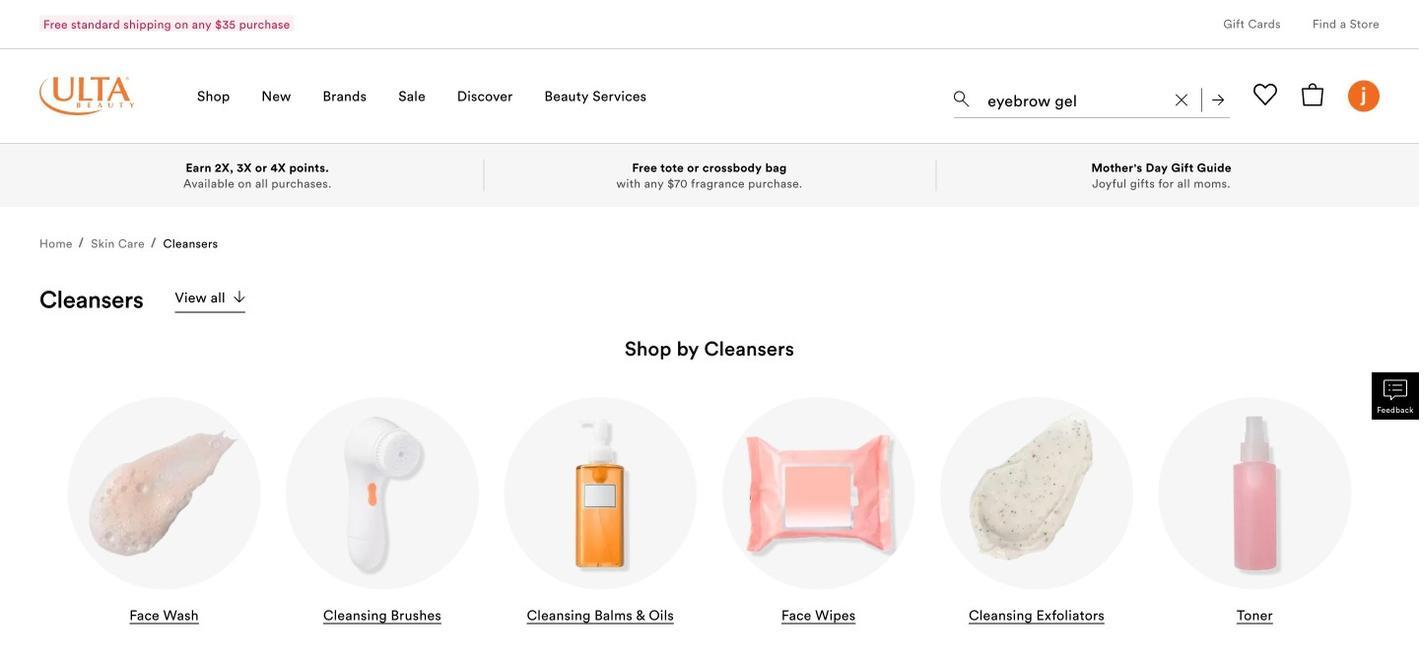 Task type: describe. For each thing, give the bounding box(es) containing it.
clear search image
[[1176, 94, 1188, 106]]

0 items in bag image
[[1301, 83, 1325, 106]]

withiconright image
[[233, 291, 245, 303]]

favorites icon image
[[1254, 83, 1278, 106]]

Search products and more search field
[[986, 79, 1164, 114]]



Task type: locate. For each thing, give the bounding box(es) containing it.
None search field
[[954, 75, 1230, 122]]

submit image
[[1212, 94, 1224, 106]]



Task type: vqa. For each thing, say whether or not it's contained in the screenshot.
View less
no



